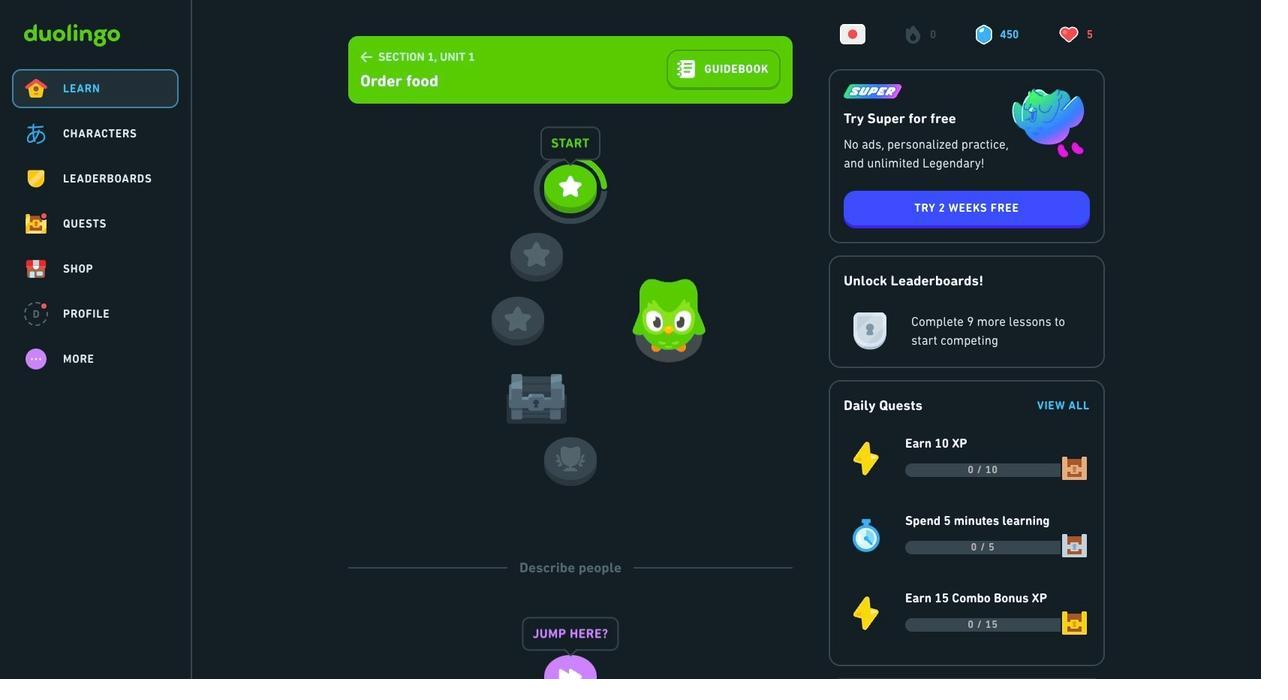 Task type: vqa. For each thing, say whether or not it's contained in the screenshot.
"Check"
no



Task type: locate. For each thing, give the bounding box(es) containing it.
2 vertical spatial progress bar
[[906, 618, 1061, 632]]

0 vertical spatial progress bar
[[906, 464, 1061, 477]]

lesson image
[[521, 241, 553, 267]]

2 progress bar from the top
[[906, 541, 1061, 554]]

1 vertical spatial progress bar
[[906, 541, 1061, 554]]

progress bar
[[906, 464, 1061, 477], [906, 541, 1061, 554], [906, 618, 1061, 632]]

guidebook image
[[678, 60, 696, 78]]

1 progress bar from the top
[[906, 464, 1061, 477]]

lesson 2 of 4 image
[[555, 173, 587, 199]]



Task type: describe. For each thing, give the bounding box(es) containing it.
practice image
[[503, 306, 534, 331]]

unit review image
[[555, 446, 587, 472]]

3 progress bar from the top
[[906, 618, 1061, 632]]

chest image
[[507, 365, 567, 432]]



